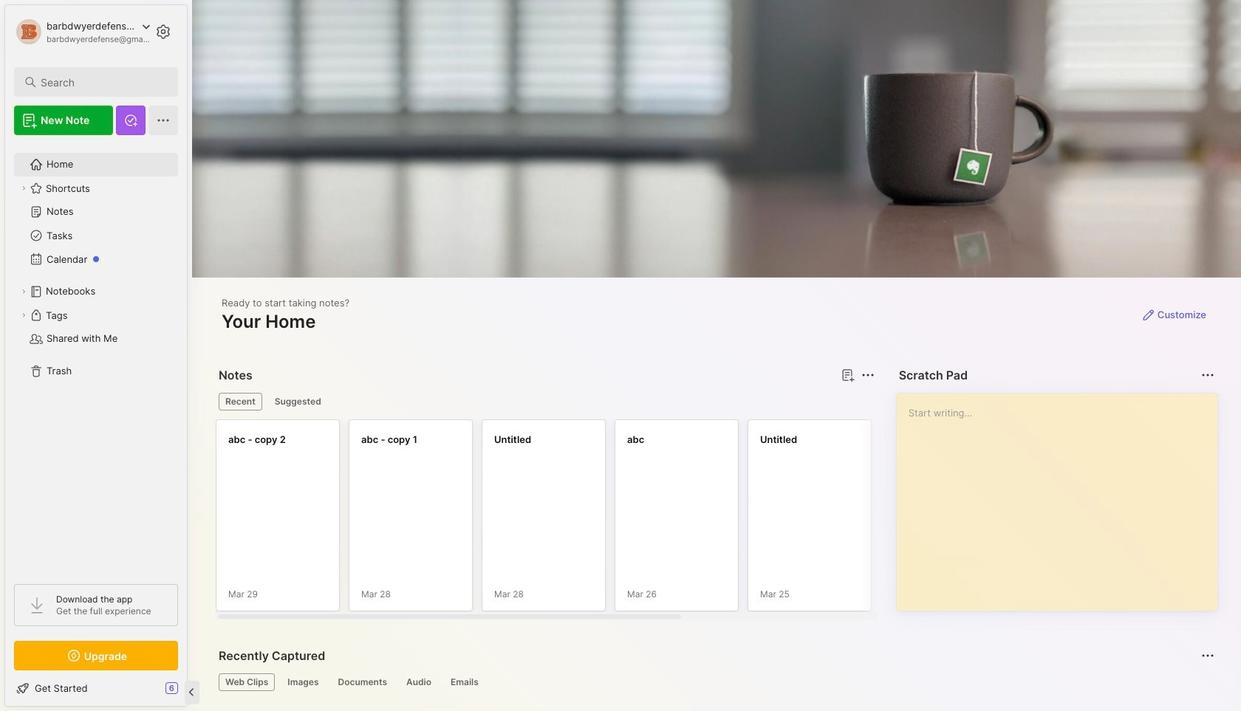 Task type: locate. For each thing, give the bounding box(es) containing it.
settings image
[[154, 23, 172, 41]]

1 vertical spatial tab list
[[219, 674, 1213, 692]]

tree
[[5, 144, 187, 571]]

tab
[[219, 393, 262, 411], [268, 393, 328, 411], [219, 674, 275, 692], [281, 674, 326, 692], [331, 674, 394, 692], [400, 674, 438, 692], [444, 674, 485, 692]]

none search field inside main element
[[41, 73, 165, 91]]

tree inside main element
[[5, 144, 187, 571]]

tab list
[[219, 393, 873, 411], [219, 674, 1213, 692]]

1 tab list from the top
[[219, 393, 873, 411]]

More actions field
[[858, 365, 879, 386]]

None search field
[[41, 73, 165, 91]]

row group
[[216, 420, 1147, 621]]

more actions image
[[859, 367, 877, 384]]

0 vertical spatial tab list
[[219, 393, 873, 411]]



Task type: describe. For each thing, give the bounding box(es) containing it.
2 tab list from the top
[[219, 674, 1213, 692]]

Search text field
[[41, 75, 165, 89]]

Account field
[[14, 17, 151, 47]]

expand tags image
[[19, 311, 28, 320]]

Start writing… text field
[[909, 394, 1217, 599]]

main element
[[0, 0, 192, 712]]

click to collapse image
[[187, 684, 198, 702]]

expand notebooks image
[[19, 288, 28, 296]]

Help and Learning task checklist field
[[5, 677, 187, 701]]



Task type: vqa. For each thing, say whether or not it's contained in the screenshot.
"CLICK TO COLLAPSE" image
yes



